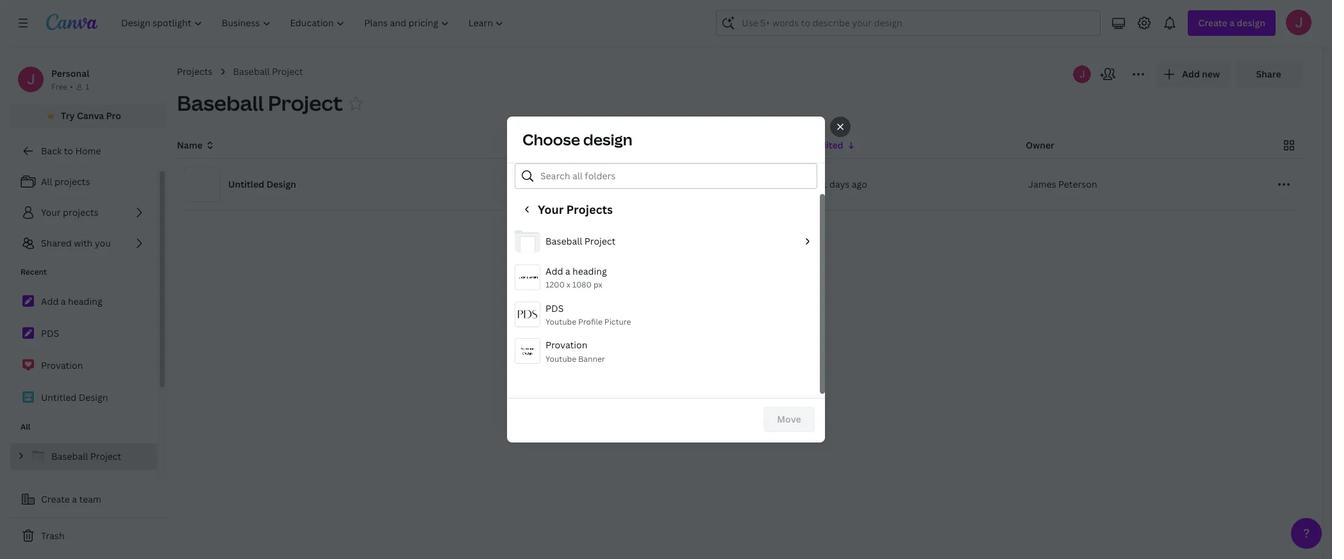 Task type: describe. For each thing, give the bounding box(es) containing it.
james peterson
[[1029, 178, 1098, 190]]

baseball project button inside list
[[515, 229, 812, 258]]

personal
[[51, 67, 89, 80]]

create
[[41, 494, 70, 506]]

0 vertical spatial design
[[267, 178, 296, 190]]

21 days ago
[[818, 178, 867, 190]]

provation link
[[10, 353, 157, 380]]

all projects
[[41, 176, 90, 188]]

trash
[[41, 530, 65, 542]]

back to home link
[[10, 138, 167, 164]]

edited button
[[815, 138, 856, 153]]

choose
[[523, 129, 580, 150]]

owner
[[1026, 139, 1055, 151]]

shared
[[41, 237, 72, 249]]

pds for pds youtube profile picture
[[546, 302, 564, 315]]

doc
[[607, 178, 624, 190]]

banner
[[578, 354, 605, 365]]

with
[[74, 237, 93, 249]]

team
[[79, 494, 101, 506]]

project inside baseball project list
[[90, 451, 121, 463]]

shared with you link
[[10, 231, 157, 256]]

recent
[[21, 267, 47, 278]]

your for your projects
[[538, 202, 564, 217]]

name
[[177, 139, 203, 151]]

project inside list
[[585, 235, 616, 247]]

youtube for pds
[[546, 317, 577, 328]]

heading for add a heading 1200 x 1080 px
[[573, 265, 607, 278]]

0 vertical spatial baseball project link
[[233, 65, 303, 79]]

try canva pro button
[[10, 104, 167, 128]]

home
[[75, 145, 101, 157]]

top level navigation element
[[113, 10, 515, 36]]

x
[[567, 280, 571, 291]]

baseball inside baseball project list
[[51, 451, 88, 463]]

a for create a team
[[72, 494, 77, 506]]

projects link
[[177, 65, 213, 79]]

baseball inside list
[[546, 235, 582, 247]]

shared with you
[[41, 237, 111, 249]]

baseball down projects link
[[177, 89, 264, 117]]

to
[[64, 145, 73, 157]]

baseball project inside button
[[546, 235, 616, 247]]

pds link
[[10, 321, 157, 348]]

Search all folders search field
[[541, 164, 809, 189]]

untitled inside list
[[41, 392, 76, 404]]

profile
[[578, 317, 603, 328]]

name button
[[177, 138, 215, 153]]

peterson
[[1059, 178, 1098, 190]]

canva
[[77, 110, 104, 122]]

px
[[594, 280, 602, 291]]

create a team button
[[10, 487, 167, 513]]

provation for provation
[[41, 360, 83, 372]]

all for all
[[21, 422, 30, 433]]

1080
[[572, 280, 592, 291]]

back
[[41, 145, 62, 157]]



Task type: locate. For each thing, give the bounding box(es) containing it.
add for add a heading 1200 x 1080 px
[[546, 265, 563, 278]]

1 vertical spatial projects
[[63, 206, 99, 219]]

1 vertical spatial youtube
[[546, 354, 577, 365]]

0 horizontal spatial baseball project link
[[10, 444, 157, 471]]

a left team
[[72, 494, 77, 506]]

0 vertical spatial youtube
[[546, 317, 577, 328]]

untitled design inside list
[[41, 392, 108, 404]]

a up pds link
[[61, 296, 66, 308]]

pds down add a heading
[[41, 328, 59, 340]]

provation down pds link
[[41, 360, 83, 372]]

1 horizontal spatial design
[[267, 178, 296, 190]]

try
[[61, 110, 75, 122]]

1 horizontal spatial pds
[[546, 302, 564, 315]]

•
[[70, 81, 73, 92]]

untitled design link
[[10, 385, 157, 412]]

projects
[[177, 65, 213, 78], [567, 202, 613, 217]]

provation up banner
[[546, 339, 588, 351]]

heading inside "link"
[[68, 296, 102, 308]]

move
[[777, 414, 801, 426]]

a for add a heading 1200 x 1080 px
[[565, 265, 570, 278]]

0 vertical spatial projects
[[177, 65, 213, 78]]

projects for all projects
[[54, 176, 90, 188]]

add a heading link
[[10, 289, 157, 315]]

baseball up create a team
[[51, 451, 88, 463]]

0 vertical spatial add
[[546, 265, 563, 278]]

free •
[[51, 81, 73, 92]]

1 vertical spatial pds
[[41, 328, 59, 340]]

provation for provation youtube banner
[[546, 339, 588, 351]]

0 horizontal spatial heading
[[68, 296, 102, 308]]

a inside button
[[72, 494, 77, 506]]

project
[[272, 65, 303, 78], [268, 89, 343, 117], [585, 235, 616, 247], [90, 451, 121, 463]]

provation inside provation youtube banner
[[546, 339, 588, 351]]

add up 1200
[[546, 265, 563, 278]]

your projects link
[[10, 200, 157, 226]]

add a heading
[[41, 296, 102, 308]]

0 vertical spatial all
[[41, 176, 52, 188]]

1 vertical spatial add
[[41, 296, 59, 308]]

1 horizontal spatial baseball project link
[[233, 65, 303, 79]]

1200
[[546, 280, 565, 291]]

2 horizontal spatial a
[[565, 265, 570, 278]]

pds youtube profile picture
[[546, 302, 631, 328]]

0 vertical spatial provation
[[546, 339, 588, 351]]

move button
[[764, 407, 815, 433]]

share
[[1256, 68, 1281, 80]]

add
[[546, 265, 563, 278], [41, 296, 59, 308]]

picture
[[605, 317, 631, 328]]

free
[[51, 81, 67, 92]]

untitled design
[[228, 178, 296, 190], [41, 392, 108, 404]]

0 horizontal spatial a
[[61, 296, 66, 308]]

you
[[95, 237, 111, 249]]

youtube for provation
[[546, 354, 577, 365]]

0 horizontal spatial all
[[21, 422, 30, 433]]

0 horizontal spatial projects
[[177, 65, 213, 78]]

21
[[818, 178, 827, 190]]

heading up 1080
[[573, 265, 607, 278]]

0 vertical spatial untitled design
[[228, 178, 296, 190]]

all
[[41, 176, 52, 188], [21, 422, 30, 433]]

0 horizontal spatial baseball project button
[[177, 89, 343, 117]]

1 horizontal spatial baseball project button
[[515, 229, 812, 258]]

1 vertical spatial all
[[21, 422, 30, 433]]

try canva pro
[[61, 110, 121, 122]]

baseball project
[[233, 65, 303, 78], [177, 89, 343, 117], [546, 235, 616, 247], [51, 451, 121, 463]]

0 vertical spatial untitled
[[228, 178, 264, 190]]

pro
[[106, 110, 121, 122]]

youtube
[[546, 317, 577, 328], [546, 354, 577, 365]]

choose design
[[523, 129, 633, 150]]

list containing all projects
[[10, 169, 157, 256]]

add for add a heading
[[41, 296, 59, 308]]

back to home
[[41, 145, 101, 157]]

untitled
[[228, 178, 264, 190], [41, 392, 76, 404]]

a
[[565, 265, 570, 278], [61, 296, 66, 308], [72, 494, 77, 506]]

baseball project button
[[177, 89, 343, 117], [515, 229, 812, 258]]

a up x
[[565, 265, 570, 278]]

list containing baseball project
[[507, 224, 820, 370]]

baseball right projects link
[[233, 65, 270, 78]]

1 vertical spatial untitled
[[41, 392, 76, 404]]

0 vertical spatial projects
[[54, 176, 90, 188]]

0 horizontal spatial add
[[41, 296, 59, 308]]

all for all projects
[[41, 176, 52, 188]]

all projects link
[[10, 169, 157, 195]]

1 horizontal spatial heading
[[573, 265, 607, 278]]

heading for add a heading
[[68, 296, 102, 308]]

days
[[830, 178, 850, 190]]

0 horizontal spatial provation
[[41, 360, 83, 372]]

your inside list
[[41, 206, 61, 219]]

a for add a heading
[[61, 296, 66, 308]]

1 youtube from the top
[[546, 317, 577, 328]]

add inside "link"
[[41, 296, 59, 308]]

baseball down "your projects"
[[546, 235, 582, 247]]

list
[[10, 169, 157, 256], [507, 224, 820, 370], [10, 289, 157, 412]]

youtube left profile
[[546, 317, 577, 328]]

add inside the add a heading 1200 x 1080 px
[[546, 265, 563, 278]]

your projects
[[41, 206, 99, 219]]

1 horizontal spatial all
[[41, 176, 52, 188]]

pds down 1200
[[546, 302, 564, 315]]

heading
[[573, 265, 607, 278], [68, 296, 102, 308]]

1 horizontal spatial untitled
[[228, 178, 264, 190]]

provation
[[546, 339, 588, 351], [41, 360, 83, 372]]

0 vertical spatial heading
[[573, 265, 607, 278]]

all inside list
[[41, 176, 52, 188]]

0 horizontal spatial pds
[[41, 328, 59, 340]]

pds inside pds youtube profile picture
[[546, 302, 564, 315]]

1 vertical spatial heading
[[68, 296, 102, 308]]

pds for pds
[[41, 328, 59, 340]]

design
[[267, 178, 296, 190], [79, 392, 108, 404]]

0 vertical spatial pds
[[546, 302, 564, 315]]

1 vertical spatial projects
[[567, 202, 613, 217]]

0 vertical spatial baseball project button
[[177, 89, 343, 117]]

1 horizontal spatial projects
[[567, 202, 613, 217]]

1
[[85, 81, 89, 92]]

your projects
[[538, 202, 613, 217]]

1 horizontal spatial your
[[538, 202, 564, 217]]

ago
[[852, 178, 867, 190]]

projects down all projects link
[[63, 206, 99, 219]]

2 vertical spatial a
[[72, 494, 77, 506]]

baseball project link
[[233, 65, 303, 79], [10, 444, 157, 471]]

edited
[[815, 139, 844, 151]]

youtube inside provation youtube banner
[[546, 354, 577, 365]]

1 vertical spatial baseball project link
[[10, 444, 157, 471]]

share button
[[1236, 62, 1302, 87]]

1 horizontal spatial provation
[[546, 339, 588, 351]]

heading inside the add a heading 1200 x 1080 px
[[573, 265, 607, 278]]

youtube left banner
[[546, 354, 577, 365]]

youtube inside pds youtube profile picture
[[546, 317, 577, 328]]

design
[[583, 129, 633, 150]]

baseball project list
[[10, 444, 157, 560]]

0 horizontal spatial design
[[79, 392, 108, 404]]

pds
[[546, 302, 564, 315], [41, 328, 59, 340]]

1 vertical spatial a
[[61, 296, 66, 308]]

a inside the add a heading 1200 x 1080 px
[[565, 265, 570, 278]]

0 horizontal spatial your
[[41, 206, 61, 219]]

1 vertical spatial baseball project button
[[515, 229, 812, 258]]

1 horizontal spatial a
[[72, 494, 77, 506]]

baseball
[[233, 65, 270, 78], [177, 89, 264, 117], [546, 235, 582, 247], [51, 451, 88, 463]]

type
[[604, 139, 625, 151]]

design inside list
[[79, 392, 108, 404]]

trash link
[[10, 524, 167, 550]]

2 youtube from the top
[[546, 354, 577, 365]]

add down recent
[[41, 296, 59, 308]]

0 horizontal spatial untitled
[[41, 392, 76, 404]]

list containing add a heading
[[10, 289, 157, 412]]

provation youtube banner
[[546, 339, 605, 365]]

1 vertical spatial provation
[[41, 360, 83, 372]]

projects down back to home
[[54, 176, 90, 188]]

0 vertical spatial a
[[565, 265, 570, 278]]

a inside "link"
[[61, 296, 66, 308]]

1 horizontal spatial add
[[546, 265, 563, 278]]

projects
[[54, 176, 90, 188], [63, 206, 99, 219]]

None search field
[[716, 10, 1101, 36]]

james
[[1029, 178, 1056, 190]]

1 horizontal spatial untitled design
[[228, 178, 296, 190]]

baseball project inside list
[[51, 451, 121, 463]]

add a heading 1200 x 1080 px
[[546, 265, 607, 291]]

1 vertical spatial untitled design
[[41, 392, 108, 404]]

heading up pds link
[[68, 296, 102, 308]]

your for your projects
[[41, 206, 61, 219]]

0 horizontal spatial untitled design
[[41, 392, 108, 404]]

create a team
[[41, 494, 101, 506]]

1 vertical spatial design
[[79, 392, 108, 404]]

projects for your projects
[[63, 206, 99, 219]]

your
[[538, 202, 564, 217], [41, 206, 61, 219]]



Task type: vqa. For each thing, say whether or not it's contained in the screenshot.
the right Baseball Project link
yes



